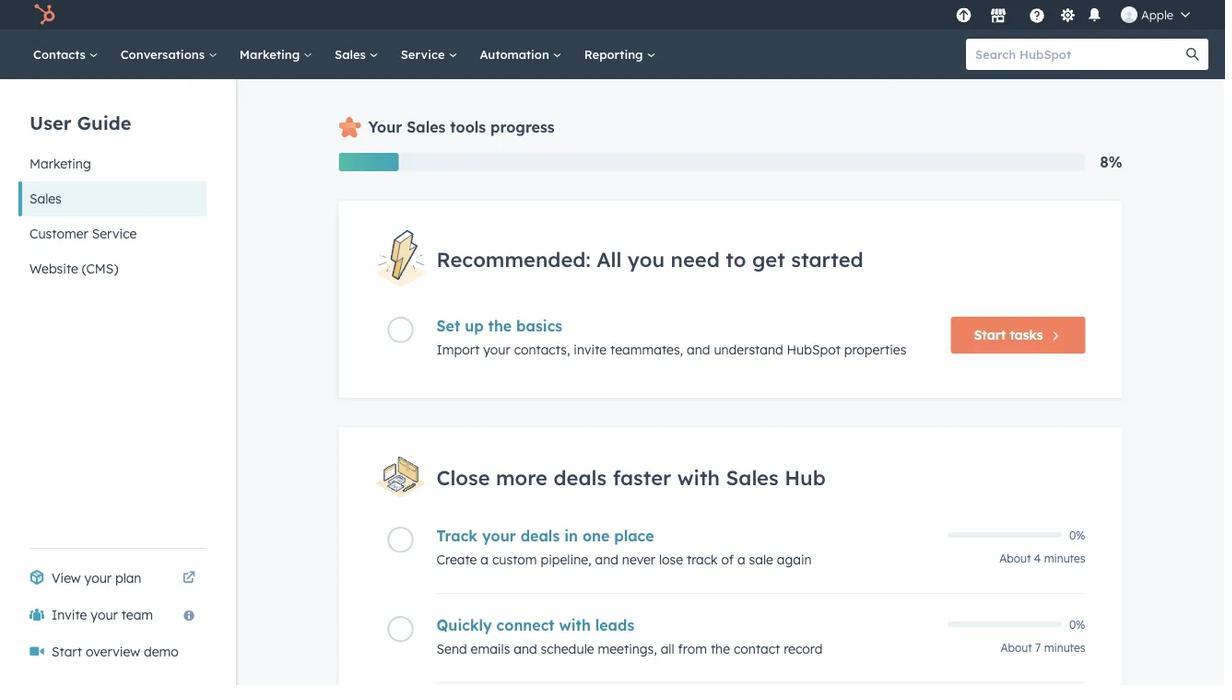 Task type: describe. For each thing, give the bounding box(es) containing it.
conversations
[[121, 47, 208, 62]]

connect
[[497, 617, 555, 635]]

your sales tools progress progress bar
[[339, 153, 399, 171]]

tools
[[450, 118, 486, 136]]

leads
[[595, 617, 635, 635]]

sales button
[[18, 182, 207, 217]]

invite your team
[[52, 608, 153, 624]]

plan
[[115, 571, 141, 587]]

create
[[437, 552, 477, 568]]

start overview demo
[[52, 644, 179, 661]]

website (cms)
[[30, 261, 118, 277]]

need
[[671, 247, 720, 272]]

contacts,
[[514, 342, 570, 358]]

notifications button
[[1083, 5, 1106, 24]]

sales link
[[324, 30, 390, 79]]

your for team
[[91, 608, 118, 624]]

track
[[687, 552, 718, 568]]

apple menu
[[951, 0, 1203, 30]]

about 4 minutes
[[1000, 552, 1086, 566]]

lose
[[659, 552, 683, 568]]

emails
[[471, 642, 510, 658]]

place
[[614, 527, 654, 546]]

invite
[[574, 342, 607, 358]]

hubspot image
[[33, 4, 55, 26]]

start for start tasks
[[974, 328, 1006, 344]]

website (cms) button
[[18, 252, 207, 287]]

meetings,
[[598, 642, 657, 658]]

settings link
[[1057, 5, 1080, 24]]

search image
[[1187, 48, 1200, 61]]

send
[[437, 642, 467, 658]]

marketplaces image
[[990, 8, 1007, 25]]

started
[[791, 247, 864, 272]]

link opens in a new window image
[[183, 568, 195, 590]]

sale
[[749, 552, 773, 568]]

quickly connect with leads send emails and schedule meetings, all from the contact record
[[437, 617, 823, 658]]

more
[[496, 465, 548, 490]]

demo
[[144, 644, 179, 661]]

pipeline,
[[541, 552, 592, 568]]

view your plan
[[52, 571, 141, 587]]

guide
[[77, 111, 131, 134]]

import
[[437, 342, 480, 358]]

about for track your deals in one place
[[1000, 552, 1031, 566]]

8%
[[1100, 153, 1123, 171]]

hubspot link
[[22, 4, 69, 26]]

invite
[[52, 608, 87, 624]]

help button
[[1022, 5, 1053, 25]]

(cms)
[[82, 261, 118, 277]]

marketing inside 'link'
[[240, 47, 303, 62]]

team
[[121, 608, 153, 624]]

0% for quickly connect with leads
[[1070, 618, 1086, 632]]

minutes for quickly connect with leads
[[1044, 642, 1086, 656]]

record
[[784, 642, 823, 658]]

set up the basics import your contacts, invite teammates, and understand hubspot properties
[[437, 317, 907, 358]]

and inside quickly connect with leads send emails and schedule meetings, all from the contact record
[[514, 642, 537, 658]]

teammates,
[[610, 342, 683, 358]]

properties
[[844, 342, 907, 358]]

7
[[1035, 642, 1041, 656]]

in
[[564, 527, 578, 546]]

0% for track your deals in one place
[[1070, 529, 1086, 543]]

contact
[[734, 642, 780, 658]]

about for quickly connect with leads
[[1001, 642, 1032, 656]]

the inside quickly connect with leads send emails and schedule meetings, all from the contact record
[[711, 642, 730, 658]]

all
[[597, 247, 622, 272]]

marketplaces button
[[979, 0, 1018, 30]]

apple button
[[1110, 0, 1201, 30]]

marketing inside button
[[30, 156, 91, 172]]

apple lee image
[[1121, 6, 1138, 23]]

automation
[[480, 47, 553, 62]]

close more deals faster with sales hub
[[437, 465, 826, 490]]

up
[[465, 317, 484, 336]]

customer
[[30, 226, 88, 242]]

automation link
[[469, 30, 573, 79]]

settings image
[[1060, 8, 1076, 24]]

recommended: all you need to get started
[[437, 247, 864, 272]]

your
[[368, 118, 402, 136]]

from
[[678, 642, 707, 658]]

tasks
[[1010, 328, 1043, 344]]

upgrade link
[[952, 5, 975, 24]]

your sales tools progress
[[368, 118, 555, 136]]

never
[[622, 552, 656, 568]]

and inside set up the basics import your contacts, invite teammates, and understand hubspot properties
[[687, 342, 710, 358]]

quickly
[[437, 617, 492, 635]]

start overview demo link
[[18, 634, 207, 671]]

hubspot
[[787, 342, 841, 358]]



Task type: locate. For each thing, give the bounding box(es) containing it.
notifications image
[[1087, 8, 1103, 24]]

1 horizontal spatial and
[[595, 552, 619, 568]]

deals left in
[[521, 527, 560, 546]]

your down the up
[[483, 342, 511, 358]]

0 vertical spatial start
[[974, 328, 1006, 344]]

2 minutes from the top
[[1044, 642, 1086, 656]]

with inside quickly connect with leads send emails and schedule meetings, all from the contact record
[[559, 617, 591, 635]]

website
[[30, 261, 78, 277]]

minutes for track your deals in one place
[[1044, 552, 1086, 566]]

2 vertical spatial and
[[514, 642, 537, 658]]

start inside button
[[974, 328, 1006, 344]]

about
[[1000, 552, 1031, 566], [1001, 642, 1032, 656]]

0 vertical spatial with
[[677, 465, 720, 490]]

service link
[[390, 30, 469, 79]]

1 a from the left
[[481, 552, 489, 568]]

reporting link
[[573, 30, 667, 79]]

marketing link
[[228, 30, 324, 79]]

1 vertical spatial with
[[559, 617, 591, 635]]

customer service
[[30, 226, 137, 242]]

a right of
[[738, 552, 746, 568]]

a right create
[[481, 552, 489, 568]]

1 horizontal spatial service
[[401, 47, 448, 62]]

set up the basics button
[[437, 317, 936, 336]]

overview
[[86, 644, 140, 661]]

service right sales link
[[401, 47, 448, 62]]

understand
[[714, 342, 783, 358]]

with up schedule
[[559, 617, 591, 635]]

sales up customer
[[30, 191, 62, 207]]

customer service button
[[18, 217, 207, 252]]

track your deals in one place button
[[437, 527, 936, 546]]

1 0% from the top
[[1070, 529, 1086, 543]]

your up custom
[[482, 527, 516, 546]]

sales left hub on the bottom of page
[[726, 465, 779, 490]]

your left plan
[[84, 571, 112, 587]]

track
[[437, 527, 478, 546]]

sales
[[335, 47, 369, 62], [407, 118, 446, 136], [30, 191, 62, 207], [726, 465, 779, 490]]

0 vertical spatial service
[[401, 47, 448, 62]]

and down one
[[595, 552, 619, 568]]

0 vertical spatial about
[[1000, 552, 1031, 566]]

with
[[677, 465, 720, 490], [559, 617, 591, 635]]

your for deals
[[482, 527, 516, 546]]

0 horizontal spatial with
[[559, 617, 591, 635]]

1 vertical spatial service
[[92, 226, 137, 242]]

marketing
[[240, 47, 303, 62], [30, 156, 91, 172]]

1 horizontal spatial a
[[738, 552, 746, 568]]

hub
[[785, 465, 826, 490]]

0%
[[1070, 529, 1086, 543], [1070, 618, 1086, 632]]

your inside invite your team button
[[91, 608, 118, 624]]

sales inside button
[[30, 191, 62, 207]]

track your deals in one place create a custom pipeline, and never lose track of a sale again
[[437, 527, 812, 568]]

upgrade image
[[956, 8, 972, 24]]

your left the team
[[91, 608, 118, 624]]

1 horizontal spatial with
[[677, 465, 720, 490]]

0% up about 7 minutes
[[1070, 618, 1086, 632]]

reporting
[[584, 47, 647, 62]]

link opens in a new window image
[[183, 573, 195, 585]]

you
[[628, 247, 665, 272]]

1 horizontal spatial marketing
[[240, 47, 303, 62]]

deals inside track your deals in one place create a custom pipeline, and never lose track of a sale again
[[521, 527, 560, 546]]

1 vertical spatial and
[[595, 552, 619, 568]]

view
[[52, 571, 81, 587]]

0 horizontal spatial the
[[488, 317, 512, 336]]

service inside customer service button
[[92, 226, 137, 242]]

minutes right 7
[[1044, 642, 1086, 656]]

close
[[437, 465, 490, 490]]

1 horizontal spatial the
[[711, 642, 730, 658]]

and inside track your deals in one place create a custom pipeline, and never lose track of a sale again
[[595, 552, 619, 568]]

start
[[974, 328, 1006, 344], [52, 644, 82, 661]]

schedule
[[541, 642, 594, 658]]

start tasks
[[974, 328, 1043, 344]]

your inside set up the basics import your contacts, invite teammates, and understand hubspot properties
[[483, 342, 511, 358]]

0 horizontal spatial a
[[481, 552, 489, 568]]

minutes right 4
[[1044, 552, 1086, 566]]

1 vertical spatial marketing
[[30, 156, 91, 172]]

0 horizontal spatial service
[[92, 226, 137, 242]]

basics
[[516, 317, 563, 336]]

0 horizontal spatial start
[[52, 644, 82, 661]]

start for start overview demo
[[52, 644, 82, 661]]

0 vertical spatial marketing
[[240, 47, 303, 62]]

service down sales button at the left
[[92, 226, 137, 242]]

about 7 minutes
[[1001, 642, 1086, 656]]

quickly connect with leads button
[[437, 617, 936, 635]]

user guide views element
[[18, 79, 207, 287]]

Search HubSpot search field
[[966, 39, 1192, 70]]

get
[[752, 247, 785, 272]]

help image
[[1029, 8, 1046, 25]]

about left 4
[[1000, 552, 1031, 566]]

search button
[[1177, 39, 1209, 70]]

sales right marketing 'link'
[[335, 47, 369, 62]]

start down invite
[[52, 644, 82, 661]]

recommended:
[[437, 247, 591, 272]]

0 horizontal spatial and
[[514, 642, 537, 658]]

your inside view your plan link
[[84, 571, 112, 587]]

invite your team button
[[18, 597, 207, 634]]

2 0% from the top
[[1070, 618, 1086, 632]]

view your plan link
[[18, 561, 207, 597]]

0 vertical spatial the
[[488, 317, 512, 336]]

about left 7
[[1001, 642, 1032, 656]]

the
[[488, 317, 512, 336], [711, 642, 730, 658]]

1 vertical spatial the
[[711, 642, 730, 658]]

1 vertical spatial start
[[52, 644, 82, 661]]

0% up about 4 minutes
[[1070, 529, 1086, 543]]

and down set up the basics button
[[687, 342, 710, 358]]

custom
[[492, 552, 537, 568]]

with right the faster
[[677, 465, 720, 490]]

again
[[777, 552, 812, 568]]

progress
[[491, 118, 555, 136]]

deals for your
[[521, 527, 560, 546]]

0 horizontal spatial marketing
[[30, 156, 91, 172]]

your for plan
[[84, 571, 112, 587]]

0 vertical spatial 0%
[[1070, 529, 1086, 543]]

1 vertical spatial deals
[[521, 527, 560, 546]]

start left tasks
[[974, 328, 1006, 344]]

the right the up
[[488, 317, 512, 336]]

your inside track your deals in one place create a custom pipeline, and never lose track of a sale again
[[482, 527, 516, 546]]

to
[[726, 247, 746, 272]]

faster
[[613, 465, 671, 490]]

1 vertical spatial minutes
[[1044, 642, 1086, 656]]

a
[[481, 552, 489, 568], [738, 552, 746, 568]]

1 vertical spatial 0%
[[1070, 618, 1086, 632]]

deals right more
[[554, 465, 607, 490]]

deals for more
[[554, 465, 607, 490]]

all
[[661, 642, 675, 658]]

and
[[687, 342, 710, 358], [595, 552, 619, 568], [514, 642, 537, 658]]

the inside set up the basics import your contacts, invite teammates, and understand hubspot properties
[[488, 317, 512, 336]]

2 horizontal spatial and
[[687, 342, 710, 358]]

marketing down user
[[30, 156, 91, 172]]

0 vertical spatial minutes
[[1044, 552, 1086, 566]]

1 vertical spatial about
[[1001, 642, 1032, 656]]

user guide
[[30, 111, 131, 134]]

1 horizontal spatial start
[[974, 328, 1006, 344]]

one
[[583, 527, 610, 546]]

of
[[722, 552, 734, 568]]

user
[[30, 111, 71, 134]]

service inside service link
[[401, 47, 448, 62]]

conversations link
[[109, 30, 228, 79]]

2 a from the left
[[738, 552, 746, 568]]

contacts link
[[22, 30, 109, 79]]

the right from
[[711, 642, 730, 658]]

apple
[[1141, 7, 1174, 22]]

marketing left sales link
[[240, 47, 303, 62]]

start tasks button
[[951, 317, 1086, 354]]

and down connect
[[514, 642, 537, 658]]

service
[[401, 47, 448, 62], [92, 226, 137, 242]]

marketing button
[[18, 147, 207, 182]]

your
[[483, 342, 511, 358], [482, 527, 516, 546], [84, 571, 112, 587], [91, 608, 118, 624]]

4
[[1034, 552, 1041, 566]]

deals
[[554, 465, 607, 490], [521, 527, 560, 546]]

1 minutes from the top
[[1044, 552, 1086, 566]]

0 vertical spatial deals
[[554, 465, 607, 490]]

sales right the your
[[407, 118, 446, 136]]

0 vertical spatial and
[[687, 342, 710, 358]]

contacts
[[33, 47, 89, 62]]



Task type: vqa. For each thing, say whether or not it's contained in the screenshot.
About 4 minutes
yes



